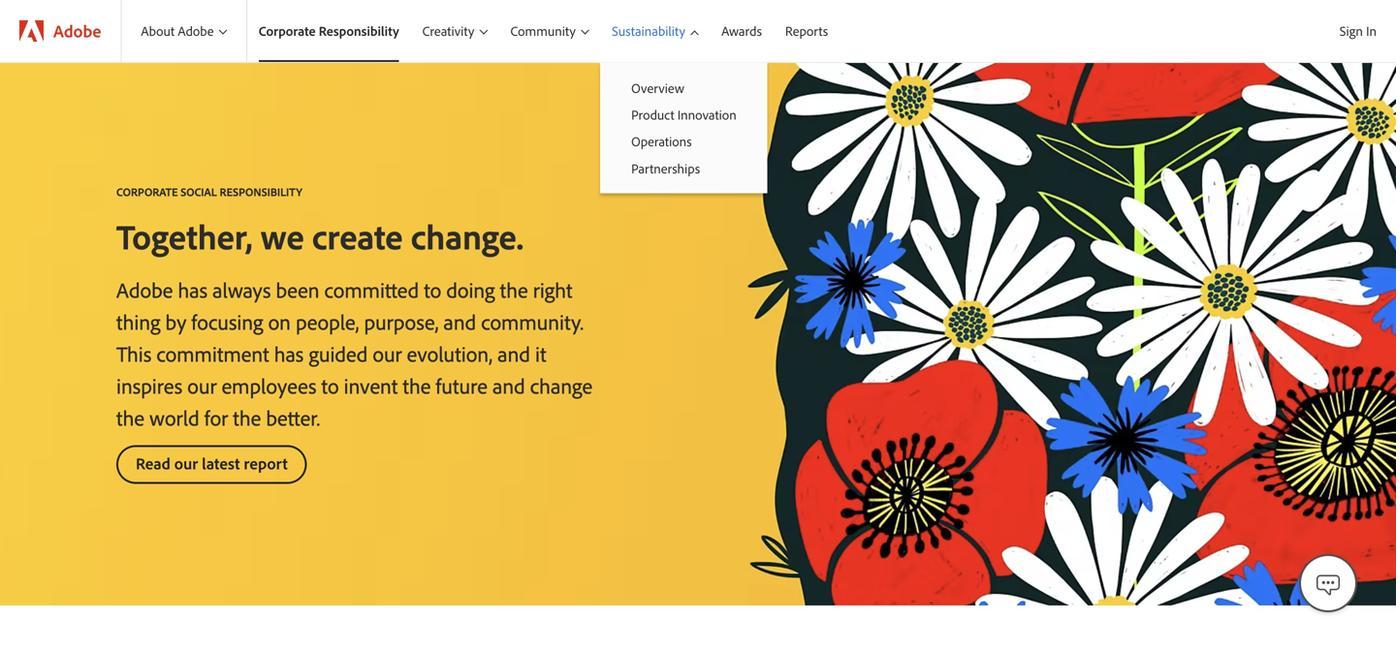 Task type: describe. For each thing, give the bounding box(es) containing it.
adobe for adobe has always been committed to doing the right thing by focusing on people, purpose, and community. this commitment has guided our evolution, and it inspires our employees to invent the future and change the world for the better.
[[116, 276, 173, 303]]

adobe link
[[0, 0, 121, 62]]

right
[[533, 276, 572, 303]]

inspires
[[116, 372, 182, 399]]

it
[[535, 340, 546, 367]]

0 vertical spatial our
[[373, 340, 402, 367]]

for
[[204, 404, 228, 431]]

the up community.
[[500, 276, 528, 303]]

product
[[631, 106, 674, 123]]

0 vertical spatial and
[[443, 308, 476, 335]]

world
[[149, 404, 199, 431]]

sign in button
[[1336, 15, 1381, 48]]

better.
[[266, 404, 320, 431]]

together,
[[116, 214, 253, 258]]

creativity button
[[411, 0, 499, 62]]

adobe for adobe
[[53, 20, 101, 42]]

awards link
[[710, 0, 774, 62]]

purpose,
[[364, 308, 439, 335]]

the left future
[[403, 372, 431, 399]]

adobe has always been committed to doing the right thing by focusing on people, purpose, and community. this commitment has guided our evolution, and it inspires our employees to invent the future and change the world for the better.
[[116, 276, 592, 431]]

guided
[[309, 340, 368, 367]]

1 vertical spatial and
[[497, 340, 530, 367]]

on
[[268, 308, 291, 335]]

corporate responsibility link
[[247, 0, 411, 62]]

change.
[[411, 214, 524, 258]]

about adobe button
[[122, 0, 246, 62]]

employees
[[222, 372, 316, 399]]

sustainability button
[[600, 0, 710, 62]]

corporate social responsibility
[[116, 185, 302, 199]]

community
[[510, 22, 576, 39]]

the right for
[[233, 404, 261, 431]]

invent
[[344, 372, 398, 399]]

creativity
[[422, 22, 474, 39]]

read
[[136, 453, 171, 474]]

operations link
[[600, 128, 768, 155]]

about
[[141, 22, 175, 39]]

future
[[436, 372, 488, 399]]

always
[[212, 276, 271, 303]]

committed
[[324, 276, 419, 303]]

change
[[530, 372, 592, 399]]

sign in
[[1340, 22, 1377, 39]]

thing
[[116, 308, 160, 335]]

partnerships
[[631, 160, 700, 177]]

product innovation
[[631, 106, 737, 123]]

innovation
[[678, 106, 737, 123]]

adobe inside dropdown button
[[178, 22, 214, 39]]

corporate responsibility
[[259, 22, 399, 39]]



Task type: locate. For each thing, give the bounding box(es) containing it.
product innovation link
[[600, 101, 768, 128]]

about adobe
[[141, 22, 214, 39]]

create
[[312, 214, 403, 258]]

and
[[443, 308, 476, 335], [497, 340, 530, 367], [492, 372, 525, 399]]

commitment
[[156, 340, 269, 367]]

corporate for corporate social responsibility
[[116, 185, 178, 199]]

0 vertical spatial to
[[424, 276, 441, 303]]

operations
[[631, 133, 692, 150]]

adobe up thing
[[116, 276, 173, 303]]

awards
[[721, 22, 762, 39]]

our inside 'link'
[[174, 453, 198, 474]]

people,
[[296, 308, 359, 335]]

together, we create change.
[[116, 214, 524, 258]]

partnerships link
[[600, 155, 768, 182]]

1 horizontal spatial has
[[274, 340, 304, 367]]

0 vertical spatial has
[[178, 276, 208, 303]]

community button
[[499, 0, 600, 62]]

corporate left social
[[116, 185, 178, 199]]

this
[[116, 340, 152, 367]]

1 vertical spatial corporate
[[116, 185, 178, 199]]

our down commitment
[[187, 372, 217, 399]]

0 horizontal spatial adobe
[[53, 20, 101, 42]]

group
[[600, 62, 768, 193]]

community.
[[481, 308, 584, 335]]

to down guided
[[321, 372, 339, 399]]

to left doing
[[424, 276, 441, 303]]

adobe inside adobe has always been committed to doing the right thing by focusing on people, purpose, and community. this commitment has guided our evolution, and it inspires our employees to invent the future and change the world for the better.
[[116, 276, 173, 303]]

our right read
[[174, 453, 198, 474]]

reports
[[785, 22, 828, 39]]

2 vertical spatial and
[[492, 372, 525, 399]]

to
[[424, 276, 441, 303], [321, 372, 339, 399]]

evolution,
[[407, 340, 493, 367]]

social
[[181, 185, 217, 199]]

has up by
[[178, 276, 208, 303]]

been
[[276, 276, 319, 303]]

corporate
[[259, 22, 316, 39], [116, 185, 178, 199]]

responsibility
[[319, 22, 399, 39]]

latest
[[202, 453, 240, 474]]

1 vertical spatial to
[[321, 372, 339, 399]]

has
[[178, 276, 208, 303], [274, 340, 304, 367]]

0 horizontal spatial has
[[178, 276, 208, 303]]

group containing overview
[[600, 62, 768, 193]]

sign
[[1340, 22, 1363, 39]]

our down "purpose," on the left of page
[[373, 340, 402, 367]]

2 horizontal spatial adobe
[[178, 22, 214, 39]]

0 horizontal spatial corporate
[[116, 185, 178, 199]]

1 horizontal spatial corporate
[[259, 22, 316, 39]]

read our latest report link
[[116, 445, 307, 484]]

0 vertical spatial corporate
[[259, 22, 316, 39]]

0 horizontal spatial to
[[321, 372, 339, 399]]

has down on
[[274, 340, 304, 367]]

our
[[373, 340, 402, 367], [187, 372, 217, 399], [174, 453, 198, 474]]

by
[[165, 308, 186, 335]]

focusing
[[191, 308, 263, 335]]

adobe left about
[[53, 20, 101, 42]]

1 horizontal spatial adobe
[[116, 276, 173, 303]]

and left it
[[497, 340, 530, 367]]

corporate for corporate responsibility
[[259, 22, 316, 39]]

1 vertical spatial our
[[187, 372, 217, 399]]

report
[[244, 453, 288, 474]]

and right future
[[492, 372, 525, 399]]

corporate left responsibility
[[259, 22, 316, 39]]

adobe right about
[[178, 22, 214, 39]]

sustainability
[[612, 22, 685, 39]]

and up evolution,
[[443, 308, 476, 335]]

doing
[[446, 276, 495, 303]]

in
[[1366, 22, 1377, 39]]

the down inspires
[[116, 404, 144, 431]]

we
[[261, 214, 304, 258]]

overview
[[631, 80, 684, 96]]

1 vertical spatial has
[[274, 340, 304, 367]]

overview link
[[600, 75, 768, 101]]

reports link
[[774, 0, 840, 62]]

2 vertical spatial our
[[174, 453, 198, 474]]

responsibility
[[220, 185, 302, 199]]

the
[[500, 276, 528, 303], [403, 372, 431, 399], [116, 404, 144, 431], [233, 404, 261, 431]]

1 horizontal spatial to
[[424, 276, 441, 303]]

read our latest report
[[136, 453, 288, 474]]

adobe
[[53, 20, 101, 42], [178, 22, 214, 39], [116, 276, 173, 303]]



Task type: vqa. For each thing, say whether or not it's contained in the screenshot.
on
yes



